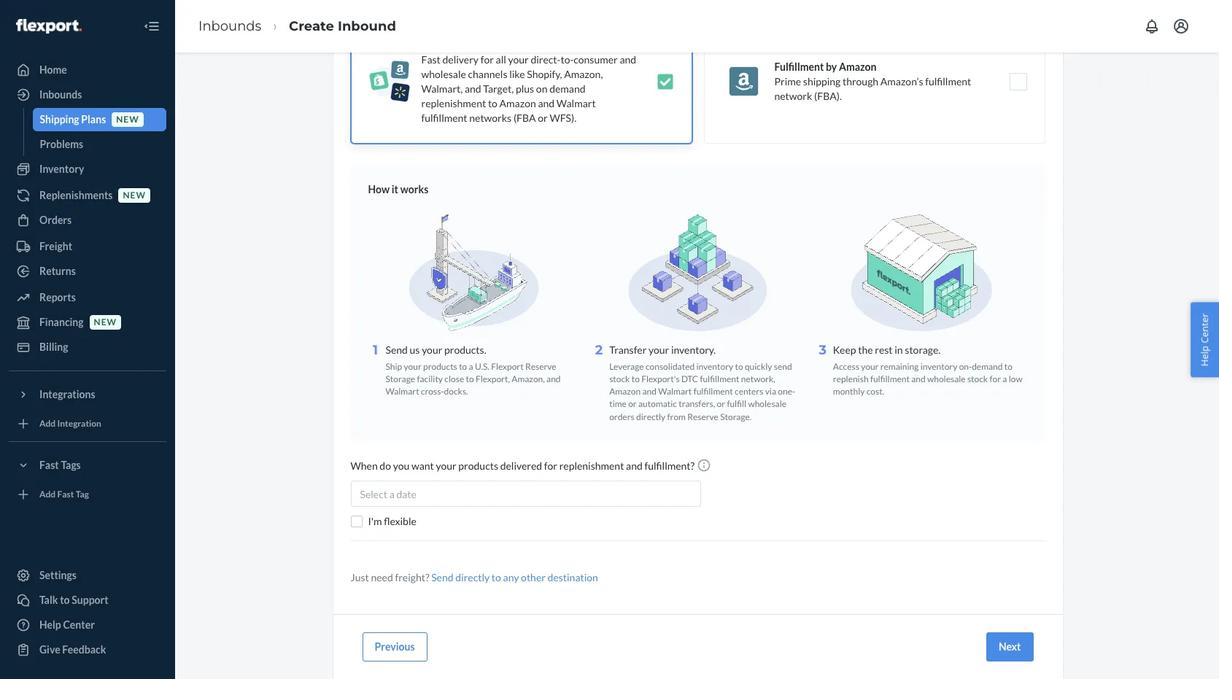 Task type: vqa. For each thing, say whether or not it's contained in the screenshot.
monthly
yes



Task type: locate. For each thing, give the bounding box(es) containing it.
2 vertical spatial new
[[94, 317, 117, 328]]

plus
[[516, 82, 534, 95]]

for left low
[[990, 374, 1001, 385]]

1 vertical spatial new
[[123, 190, 146, 201]]

inventory link
[[9, 158, 166, 181]]

products inside send us your products. ship your products to a u.s. flexport reserve storage facility close to flexport, amazon, and walmart cross-docks.
[[423, 361, 457, 372]]

or left fulfill
[[717, 399, 726, 410]]

1 vertical spatial wholesale
[[928, 374, 966, 385]]

walmart down storage
[[386, 386, 419, 397]]

how it works
[[368, 183, 429, 196]]

access
[[833, 361, 860, 372]]

fulfillment inside 3 keep the rest in storage. access your remaining inventory on-demand to replenish fulfillment and wholesale stock for a low monthly cost.
[[871, 374, 910, 385]]

and down channels
[[465, 82, 481, 95]]

0 horizontal spatial reserve
[[525, 361, 557, 372]]

flexport,
[[476, 374, 510, 385]]

0 horizontal spatial walmart
[[386, 386, 419, 397]]

a left low
[[1003, 374, 1008, 385]]

open account menu image
[[1173, 18, 1190, 35]]

0 vertical spatial reserve
[[525, 361, 557, 372]]

previous
[[375, 641, 415, 653]]

for left the all
[[481, 53, 494, 66]]

replenishment down "orders"
[[560, 460, 624, 472]]

and right consumer
[[620, 53, 637, 66]]

consolidated
[[646, 361, 695, 372]]

a left u.s.
[[469, 361, 473, 372]]

1 horizontal spatial inbounds
[[199, 18, 262, 34]]

amazon,
[[564, 68, 603, 80], [512, 374, 545, 385]]

replenishment down the walmart,
[[421, 97, 486, 109]]

returns link
[[9, 260, 166, 283]]

0 vertical spatial center
[[1199, 313, 1212, 343]]

amazon up time
[[610, 386, 641, 397]]

fast left delivery
[[421, 53, 441, 66]]

tag
[[76, 489, 89, 500]]

settings
[[39, 569, 77, 582]]

fulfillment down the walmart,
[[421, 112, 468, 124]]

0 horizontal spatial directly
[[456, 571, 490, 584]]

transfer
[[610, 344, 647, 356]]

next button
[[987, 633, 1034, 662]]

cross-
[[421, 386, 444, 397]]

direct-
[[531, 53, 561, 66]]

fast for fast delivery for all your direct-to-consumer and wholesale channels like shopify, amazon, walmart, and target, plus on demand replenishment to amazon and walmart fulfillment networks (fba or wfs).
[[421, 53, 441, 66]]

fulfillment right amazon's
[[926, 75, 972, 88]]

amazon, inside send us your products. ship your products to a u.s. flexport reserve storage facility close to flexport, amazon, and walmart cross-docks.
[[512, 374, 545, 385]]

facility
[[417, 374, 443, 385]]

products.
[[444, 344, 487, 356]]

stock down leverage
[[610, 374, 630, 385]]

all
[[496, 53, 506, 66]]

open notifications image
[[1144, 18, 1161, 35]]

0 horizontal spatial center
[[63, 619, 95, 631]]

us
[[410, 344, 420, 356]]

wholesale down via
[[748, 399, 787, 410]]

stock
[[610, 374, 630, 385], [968, 374, 988, 385]]

0 horizontal spatial wholesale
[[421, 68, 466, 80]]

2 horizontal spatial or
[[717, 399, 726, 410]]

fast left tags
[[39, 459, 59, 471]]

tags
[[61, 459, 81, 471]]

directly left the any
[[456, 571, 490, 584]]

0 vertical spatial help center
[[1199, 313, 1212, 366]]

1 vertical spatial add
[[39, 489, 56, 500]]

1 horizontal spatial a
[[469, 361, 473, 372]]

date
[[397, 488, 417, 500]]

help center inside button
[[1199, 313, 1212, 366]]

your up consolidated
[[649, 344, 669, 356]]

replenishment
[[421, 97, 486, 109], [560, 460, 624, 472]]

reports link
[[9, 286, 166, 309]]

add down fast tags
[[39, 489, 56, 500]]

0 vertical spatial replenishment
[[421, 97, 486, 109]]

0 vertical spatial add
[[39, 419, 56, 429]]

send directly to any other destination button
[[431, 571, 598, 585]]

1 stock from the left
[[610, 374, 630, 385]]

and down remaining
[[912, 374, 926, 385]]

0 horizontal spatial stock
[[610, 374, 630, 385]]

to left the any
[[492, 571, 501, 584]]

0 horizontal spatial amazon,
[[512, 374, 545, 385]]

0 horizontal spatial help center
[[39, 619, 95, 631]]

1 vertical spatial demand
[[972, 361, 1003, 372]]

add left "integration"
[[39, 419, 56, 429]]

1 horizontal spatial send
[[431, 571, 454, 584]]

2 vertical spatial amazon
[[610, 386, 641, 397]]

wholesale up the walmart,
[[421, 68, 466, 80]]

0 horizontal spatial help
[[39, 619, 61, 631]]

when do you want your products delivered for replenishment and fulfillment?
[[351, 460, 697, 472]]

problems link
[[32, 133, 166, 156]]

1 horizontal spatial inventory
[[921, 361, 958, 372]]

just need freight? send directly to any other destination
[[351, 571, 598, 584]]

quickly
[[745, 361, 773, 372]]

delivery
[[443, 53, 479, 66]]

reserve right the flexport
[[525, 361, 557, 372]]

home link
[[9, 58, 166, 82]]

1 horizontal spatial wholesale
[[748, 399, 787, 410]]

0 vertical spatial products
[[423, 361, 457, 372]]

financing
[[39, 316, 84, 328]]

breadcrumbs navigation
[[187, 5, 408, 48]]

1 horizontal spatial inbounds link
[[199, 18, 262, 34]]

select a date
[[360, 488, 417, 500]]

delivered
[[500, 460, 542, 472]]

inventory
[[697, 361, 734, 372], [921, 361, 958, 372]]

amazon, down consumer
[[564, 68, 603, 80]]

a
[[469, 361, 473, 372], [1003, 374, 1008, 385], [389, 488, 395, 500]]

reserve inside 2 transfer your inventory. leverage consolidated inventory to quickly send stock to flexport's dtc fulfillment network, amazon and walmart fulfillment centers via one- time or automatic transfers, or fulfill wholesale orders directly from reserve storage.
[[688, 411, 719, 422]]

0 vertical spatial send
[[386, 344, 408, 356]]

1 vertical spatial a
[[1003, 374, 1008, 385]]

or right time
[[629, 399, 637, 410]]

1 vertical spatial reserve
[[688, 411, 719, 422]]

new for financing
[[94, 317, 117, 328]]

0 vertical spatial inbounds
[[199, 18, 262, 34]]

1 horizontal spatial help
[[1199, 346, 1212, 366]]

0 horizontal spatial inventory
[[697, 361, 734, 372]]

your down the
[[861, 361, 879, 372]]

new
[[116, 114, 139, 125], [123, 190, 146, 201], [94, 317, 117, 328]]

2 horizontal spatial wholesale
[[928, 374, 966, 385]]

0 horizontal spatial demand
[[550, 82, 586, 95]]

0 vertical spatial demand
[[550, 82, 586, 95]]

2 horizontal spatial a
[[1003, 374, 1008, 385]]

replenishment inside fast delivery for all your direct-to-consumer and wholesale channels like shopify, amazon, walmart, and target, plus on demand replenishment to amazon and walmart fulfillment networks (fba or wfs).
[[421, 97, 486, 109]]

the
[[858, 344, 873, 356]]

to-
[[561, 53, 574, 66]]

and left fulfillment?
[[626, 460, 643, 472]]

wholesale down on-
[[928, 374, 966, 385]]

give feedback
[[39, 644, 106, 656]]

None checkbox
[[351, 516, 362, 527]]

0 vertical spatial fast
[[421, 53, 441, 66]]

reserve
[[525, 361, 557, 372], [688, 411, 719, 422]]

2 add from the top
[[39, 489, 56, 500]]

add integration link
[[9, 412, 166, 436]]

0 horizontal spatial a
[[389, 488, 395, 500]]

or inside fast delivery for all your direct-to-consumer and wholesale channels like shopify, amazon, walmart, and target, plus on demand replenishment to amazon and walmart fulfillment networks (fba or wfs).
[[538, 112, 548, 124]]

inventory down storage.
[[921, 361, 958, 372]]

2 horizontal spatial walmart
[[659, 386, 692, 397]]

1 horizontal spatial stock
[[968, 374, 988, 385]]

0 horizontal spatial products
[[423, 361, 457, 372]]

your
[[508, 53, 529, 66], [422, 344, 443, 356], [649, 344, 669, 356], [404, 361, 422, 372], [861, 361, 879, 372], [436, 460, 457, 472]]

send up 'ship'
[[386, 344, 408, 356]]

help inside help center link
[[39, 619, 61, 631]]

amazon up (fba
[[500, 97, 536, 109]]

on-
[[959, 361, 972, 372]]

storage.
[[905, 344, 941, 356]]

2 vertical spatial a
[[389, 488, 395, 500]]

to down leverage
[[632, 374, 640, 385]]

1 add from the top
[[39, 419, 56, 429]]

0 vertical spatial wholesale
[[421, 68, 466, 80]]

your up like
[[508, 53, 529, 66]]

1 vertical spatial amazon,
[[512, 374, 545, 385]]

0 vertical spatial new
[[116, 114, 139, 125]]

1 vertical spatial amazon
[[500, 97, 536, 109]]

2 inventory from the left
[[921, 361, 958, 372]]

fast inside dropdown button
[[39, 459, 59, 471]]

amazon up through
[[839, 61, 877, 73]]

1 horizontal spatial products
[[459, 460, 498, 472]]

2 vertical spatial for
[[544, 460, 558, 472]]

to up the networks
[[488, 97, 498, 109]]

1 vertical spatial inbounds link
[[9, 83, 166, 107]]

products up facility
[[423, 361, 457, 372]]

fulfillment down remaining
[[871, 374, 910, 385]]

channels
[[468, 68, 508, 80]]

1 horizontal spatial replenishment
[[560, 460, 624, 472]]

0 vertical spatial a
[[469, 361, 473, 372]]

0 horizontal spatial for
[[481, 53, 494, 66]]

0 vertical spatial inbounds link
[[199, 18, 262, 34]]

to right the talk on the bottom left of page
[[60, 594, 70, 607]]

to
[[488, 97, 498, 109], [459, 361, 467, 372], [735, 361, 743, 372], [1005, 361, 1013, 372], [466, 374, 474, 385], [632, 374, 640, 385], [492, 571, 501, 584], [60, 594, 70, 607]]

freight link
[[9, 235, 166, 258]]

1 horizontal spatial amazon
[[610, 386, 641, 397]]

2 horizontal spatial for
[[990, 374, 1001, 385]]

directly down automatic
[[636, 411, 666, 422]]

0 horizontal spatial or
[[538, 112, 548, 124]]

1 horizontal spatial or
[[629, 399, 637, 410]]

inventory down inventory.
[[697, 361, 734, 372]]

fulfillment by amazon prime shipping through amazon's fulfillment network (fba).
[[775, 61, 972, 102]]

send right freight?
[[431, 571, 454, 584]]

your right want
[[436, 460, 457, 472]]

stock down on-
[[968, 374, 988, 385]]

1 horizontal spatial demand
[[972, 361, 1003, 372]]

inventory inside 3 keep the rest in storage. access your remaining inventory on-demand to replenish fulfillment and wholesale stock for a low monthly cost.
[[921, 361, 958, 372]]

stock inside 2 transfer your inventory. leverage consolidated inventory to quickly send stock to flexport's dtc fulfillment network, amazon and walmart fulfillment centers via one- time or automatic transfers, or fulfill wholesale orders directly from reserve storage.
[[610, 374, 630, 385]]

fast inside fast delivery for all your direct-to-consumer and wholesale channels like shopify, amazon, walmart, and target, plus on demand replenishment to amazon and walmart fulfillment networks (fba or wfs).
[[421, 53, 441, 66]]

flexport's
[[642, 374, 680, 385]]

and right flexport,
[[547, 374, 561, 385]]

and up automatic
[[643, 386, 657, 397]]

2 vertical spatial wholesale
[[748, 399, 787, 410]]

directly inside 2 transfer your inventory. leverage consolidated inventory to quickly send stock to flexport's dtc fulfillment network, amazon and walmart fulfillment centers via one- time or automatic transfers, or fulfill wholesale orders directly from reserve storage.
[[636, 411, 666, 422]]

to up close
[[459, 361, 467, 372]]

2 horizontal spatial amazon
[[839, 61, 877, 73]]

automatic
[[639, 399, 677, 410]]

your inside 3 keep the rest in storage. access your remaining inventory on-demand to replenish fulfillment and wholesale stock for a low monthly cost.
[[861, 361, 879, 372]]

0 vertical spatial amazon
[[839, 61, 877, 73]]

0 horizontal spatial send
[[386, 344, 408, 356]]

1 horizontal spatial directly
[[636, 411, 666, 422]]

1 vertical spatial help
[[39, 619, 61, 631]]

add for add integration
[[39, 419, 56, 429]]

new for shipping plans
[[116, 114, 139, 125]]

low
[[1009, 374, 1023, 385]]

0 vertical spatial help
[[1199, 346, 1212, 366]]

new down the reports link
[[94, 317, 117, 328]]

1 horizontal spatial walmart
[[557, 97, 596, 109]]

for right delivered
[[544, 460, 558, 472]]

amazon, down the flexport
[[512, 374, 545, 385]]

1 vertical spatial inbounds
[[39, 88, 82, 101]]

products left delivered
[[459, 460, 498, 472]]

demand
[[550, 82, 586, 95], [972, 361, 1003, 372]]

1 horizontal spatial center
[[1199, 313, 1212, 343]]

0 horizontal spatial replenishment
[[421, 97, 486, 109]]

a left the date
[[389, 488, 395, 500]]

and inside 2 transfer your inventory. leverage consolidated inventory to quickly send stock to flexport's dtc fulfillment network, amazon and walmart fulfillment centers via one- time or automatic transfers, or fulfill wholesale orders directly from reserve storage.
[[643, 386, 657, 397]]

0 vertical spatial directly
[[636, 411, 666, 422]]

1 vertical spatial products
[[459, 460, 498, 472]]

give feedback button
[[9, 639, 166, 662]]

1 vertical spatial directly
[[456, 571, 490, 584]]

1 horizontal spatial reserve
[[688, 411, 719, 422]]

or
[[538, 112, 548, 124], [629, 399, 637, 410], [717, 399, 726, 410]]

0 vertical spatial for
[[481, 53, 494, 66]]

or right (fba
[[538, 112, 548, 124]]

amazon inside 2 transfer your inventory. leverage consolidated inventory to quickly send stock to flexport's dtc fulfillment network, amazon and walmart fulfillment centers via one- time or automatic transfers, or fulfill wholesale orders directly from reserve storage.
[[610, 386, 641, 397]]

new up orders link in the top of the page
[[123, 190, 146, 201]]

1 vertical spatial fast
[[39, 459, 59, 471]]

fulfillment up transfers,
[[694, 386, 733, 397]]

shipping plans
[[40, 113, 106, 126]]

u.s.
[[475, 361, 490, 372]]

remaining
[[881, 361, 919, 372]]

1 vertical spatial center
[[63, 619, 95, 631]]

0 horizontal spatial inbounds link
[[9, 83, 166, 107]]

0 vertical spatial amazon,
[[564, 68, 603, 80]]

fast left tag
[[57, 489, 74, 500]]

home
[[39, 63, 67, 76]]

send
[[386, 344, 408, 356], [431, 571, 454, 584]]

inbounds link
[[199, 18, 262, 34], [9, 83, 166, 107]]

1 vertical spatial for
[[990, 374, 1001, 385]]

reserve down transfers,
[[688, 411, 719, 422]]

fulfillment
[[926, 75, 972, 88], [421, 112, 468, 124], [700, 374, 740, 385], [871, 374, 910, 385], [694, 386, 733, 397]]

other
[[521, 571, 546, 584]]

check square image
[[657, 73, 674, 91]]

to up low
[[1005, 361, 1013, 372]]

2 stock from the left
[[968, 374, 988, 385]]

1 inventory from the left
[[697, 361, 734, 372]]

0 horizontal spatial amazon
[[500, 97, 536, 109]]

walmart down flexport's at right bottom
[[659, 386, 692, 397]]

send
[[774, 361, 792, 372]]

add for add fast tag
[[39, 489, 56, 500]]

1 horizontal spatial amazon,
[[564, 68, 603, 80]]

consumer
[[574, 53, 618, 66]]

fast
[[421, 53, 441, 66], [39, 459, 59, 471], [57, 489, 74, 500]]

new right plans
[[116, 114, 139, 125]]

1 horizontal spatial help center
[[1199, 313, 1212, 366]]

walmart up wfs).
[[557, 97, 596, 109]]

send inside send us your products. ship your products to a u.s. flexport reserve storage facility close to flexport, amazon, and walmart cross-docks.
[[386, 344, 408, 356]]

inventory inside 2 transfer your inventory. leverage consolidated inventory to quickly send stock to flexport's dtc fulfillment network, amazon and walmart fulfillment centers via one- time or automatic transfers, or fulfill wholesale orders directly from reserve storage.
[[697, 361, 734, 372]]

walmart inside send us your products. ship your products to a u.s. flexport reserve storage facility close to flexport, amazon, and walmart cross-docks.
[[386, 386, 419, 397]]

monthly
[[833, 386, 865, 397]]



Task type: describe. For each thing, give the bounding box(es) containing it.
inbound
[[338, 18, 396, 34]]

inbounds link inside breadcrumbs navigation
[[199, 18, 262, 34]]

it
[[392, 183, 399, 196]]

storage.
[[721, 411, 752, 422]]

talk to support
[[39, 594, 108, 607]]

through
[[843, 75, 879, 88]]

send us your products. ship your products to a u.s. flexport reserve storage facility close to flexport, amazon, and walmart cross-docks.
[[386, 344, 561, 397]]

add fast tag link
[[9, 483, 166, 507]]

amazon inside fast delivery for all your direct-to-consumer and wholesale channels like shopify, amazon, walmart, and target, plus on demand replenishment to amazon and walmart fulfillment networks (fba or wfs).
[[500, 97, 536, 109]]

2 transfer your inventory. leverage consolidated inventory to quickly send stock to flexport's dtc fulfillment network, amazon and walmart fulfillment centers via one- time or automatic transfers, or fulfill wholesale orders directly from reserve storage.
[[595, 342, 796, 422]]

1 vertical spatial help center
[[39, 619, 95, 631]]

3
[[819, 342, 827, 358]]

by
[[826, 61, 837, 73]]

integrations
[[39, 388, 95, 401]]

reports
[[39, 291, 76, 304]]

ship
[[386, 361, 402, 372]]

reserve inside send us your products. ship your products to a u.s. flexport reserve storage facility close to flexport, amazon, and walmart cross-docks.
[[525, 361, 557, 372]]

wfs).
[[550, 112, 577, 124]]

returns
[[39, 265, 76, 277]]

next
[[999, 641, 1021, 653]]

select
[[360, 488, 388, 500]]

amazon, inside fast delivery for all your direct-to-consumer and wholesale channels like shopify, amazon, walmart, and target, plus on demand replenishment to amazon and walmart fulfillment networks (fba or wfs).
[[564, 68, 603, 80]]

how
[[368, 183, 390, 196]]

walmart inside 2 transfer your inventory. leverage consolidated inventory to quickly send stock to flexport's dtc fulfillment network, amazon and walmart fulfillment centers via one- time or automatic transfers, or fulfill wholesale orders directly from reserve storage.
[[659, 386, 692, 397]]

1 vertical spatial send
[[431, 571, 454, 584]]

talk
[[39, 594, 58, 607]]

1 vertical spatial replenishment
[[560, 460, 624, 472]]

help center button
[[1191, 302, 1220, 377]]

flexible
[[384, 515, 417, 527]]

prime
[[775, 75, 801, 88]]

billing
[[39, 341, 68, 353]]

to inside fast delivery for all your direct-to-consumer and wholesale channels like shopify, amazon, walmart, and target, plus on demand replenishment to amazon and walmart fulfillment networks (fba or wfs).
[[488, 97, 498, 109]]

in
[[895, 344, 903, 356]]

give
[[39, 644, 60, 656]]

problems
[[40, 138, 83, 150]]

fast tags
[[39, 459, 81, 471]]

fulfillment inside fast delivery for all your direct-to-consumer and wholesale channels like shopify, amazon, walmart, and target, plus on demand replenishment to amazon and walmart fulfillment networks (fba or wfs).
[[421, 112, 468, 124]]

for inside 3 keep the rest in storage. access your remaining inventory on-demand to replenish fulfillment and wholesale stock for a low monthly cost.
[[990, 374, 1001, 385]]

and inside send us your products. ship your products to a u.s. flexport reserve storage facility close to flexport, amazon, and walmart cross-docks.
[[547, 374, 561, 385]]

like
[[510, 68, 525, 80]]

inventory
[[39, 163, 84, 175]]

to left quickly on the bottom right
[[735, 361, 743, 372]]

demand inside 3 keep the rest in storage. access your remaining inventory on-demand to replenish fulfillment and wholesale stock for a low monthly cost.
[[972, 361, 1003, 372]]

1 horizontal spatial for
[[544, 460, 558, 472]]

2
[[595, 342, 603, 358]]

when
[[351, 460, 378, 472]]

your down us in the left of the page
[[404, 361, 422, 372]]

amazon inside fulfillment by amazon prime shipping through amazon's fulfillment network (fba).
[[839, 61, 877, 73]]

2 vertical spatial fast
[[57, 489, 74, 500]]

(fba
[[514, 112, 536, 124]]

works
[[400, 183, 429, 196]]

for inside fast delivery for all your direct-to-consumer and wholesale channels like shopify, amazon, walmart, and target, plus on demand replenishment to amazon and walmart fulfillment networks (fba or wfs).
[[481, 53, 494, 66]]

fulfill
[[727, 399, 747, 410]]

add integration
[[39, 419, 101, 429]]

orders link
[[9, 209, 166, 232]]

integration
[[57, 419, 101, 429]]

your inside 2 transfer your inventory. leverage consolidated inventory to quickly send stock to flexport's dtc fulfillment network, amazon and walmart fulfillment centers via one- time or automatic transfers, or fulfill wholesale orders directly from reserve storage.
[[649, 344, 669, 356]]

feedback
[[62, 644, 106, 656]]

plans
[[81, 113, 106, 126]]

and down on
[[538, 97, 555, 109]]

stock inside 3 keep the rest in storage. access your remaining inventory on-demand to replenish fulfillment and wholesale stock for a low monthly cost.
[[968, 374, 988, 385]]

cost.
[[867, 386, 885, 397]]

a inside send us your products. ship your products to a u.s. flexport reserve storage facility close to flexport, amazon, and walmart cross-docks.
[[469, 361, 473, 372]]

dtc
[[682, 374, 699, 385]]

wholesale inside fast delivery for all your direct-to-consumer and wholesale channels like shopify, amazon, walmart, and target, plus on demand replenishment to amazon and walmart fulfillment networks (fba or wfs).
[[421, 68, 466, 80]]

fast tags button
[[9, 454, 166, 477]]

your right us in the left of the page
[[422, 344, 443, 356]]

fulfillment?
[[645, 460, 695, 472]]

fast for fast tags
[[39, 459, 59, 471]]

amazon's
[[881, 75, 924, 88]]

1
[[373, 342, 378, 358]]

network,
[[741, 374, 776, 385]]

center inside button
[[1199, 313, 1212, 343]]

orders
[[39, 214, 72, 226]]

just
[[351, 571, 369, 584]]

demand inside fast delivery for all your direct-to-consumer and wholesale channels like shopify, amazon, walmart, and target, plus on demand replenishment to amazon and walmart fulfillment networks (fba or wfs).
[[550, 82, 586, 95]]

networks
[[469, 112, 512, 124]]

walmart inside fast delivery for all your direct-to-consumer and wholesale channels like shopify, amazon, walmart, and target, plus on demand replenishment to amazon and walmart fulfillment networks (fba or wfs).
[[557, 97, 596, 109]]

your inside fast delivery for all your direct-to-consumer and wholesale channels like shopify, amazon, walmart, and target, plus on demand replenishment to amazon and walmart fulfillment networks (fba or wfs).
[[508, 53, 529, 66]]

new for replenishments
[[123, 190, 146, 201]]

help inside the help center button
[[1199, 346, 1212, 366]]

flexport logo image
[[16, 19, 82, 33]]

any
[[503, 571, 519, 584]]

you
[[393, 460, 410, 472]]

help center link
[[9, 614, 166, 637]]

via
[[765, 386, 777, 397]]

wholesale inside 2 transfer your inventory. leverage consolidated inventory to quickly send stock to flexport's dtc fulfillment network, amazon and walmart fulfillment centers via one- time or automatic transfers, or fulfill wholesale orders directly from reserve storage.
[[748, 399, 787, 410]]

replenishments
[[39, 189, 113, 201]]

create inbound
[[289, 18, 396, 34]]

fulfillment right dtc
[[700, 374, 740, 385]]

orders
[[610, 411, 635, 422]]

previous button
[[362, 633, 427, 662]]

(fba).
[[815, 90, 842, 102]]

to right close
[[466, 374, 474, 385]]

want
[[412, 460, 434, 472]]

inbounds inside breadcrumbs navigation
[[199, 18, 262, 34]]

from
[[667, 411, 686, 422]]

0 horizontal spatial inbounds
[[39, 88, 82, 101]]

3 keep the rest in storage. access your remaining inventory on-demand to replenish fulfillment and wholesale stock for a low monthly cost.
[[819, 342, 1023, 397]]

destination
[[548, 571, 598, 584]]

and inside 3 keep the rest in storage. access your remaining inventory on-demand to replenish fulfillment and wholesale stock for a low monthly cost.
[[912, 374, 926, 385]]

fast delivery for all your direct-to-consumer and wholesale channels like shopify, amazon, walmart, and target, plus on demand replenishment to amazon and walmart fulfillment networks (fba or wfs).
[[421, 53, 637, 124]]

talk to support button
[[9, 589, 166, 612]]

inventory.
[[671, 344, 716, 356]]

docks.
[[444, 386, 468, 397]]

to inside button
[[60, 594, 70, 607]]

shipping
[[40, 113, 79, 126]]

target,
[[483, 82, 514, 95]]

fulfillment
[[775, 61, 824, 73]]

close navigation image
[[143, 18, 161, 35]]

wholesale inside 3 keep the rest in storage. access your remaining inventory on-demand to replenish fulfillment and wholesale stock for a low monthly cost.
[[928, 374, 966, 385]]

shipping
[[803, 75, 841, 88]]

to inside 3 keep the rest in storage. access your remaining inventory on-demand to replenish fulfillment and wholesale stock for a low monthly cost.
[[1005, 361, 1013, 372]]

need
[[371, 571, 393, 584]]

replenish
[[833, 374, 869, 385]]

a inside 3 keep the rest in storage. access your remaining inventory on-demand to replenish fulfillment and wholesale stock for a low monthly cost.
[[1003, 374, 1008, 385]]

transfers,
[[679, 399, 715, 410]]

rest
[[875, 344, 893, 356]]

billing link
[[9, 336, 166, 359]]

fulfillment inside fulfillment by amazon prime shipping through amazon's fulfillment network (fba).
[[926, 75, 972, 88]]



